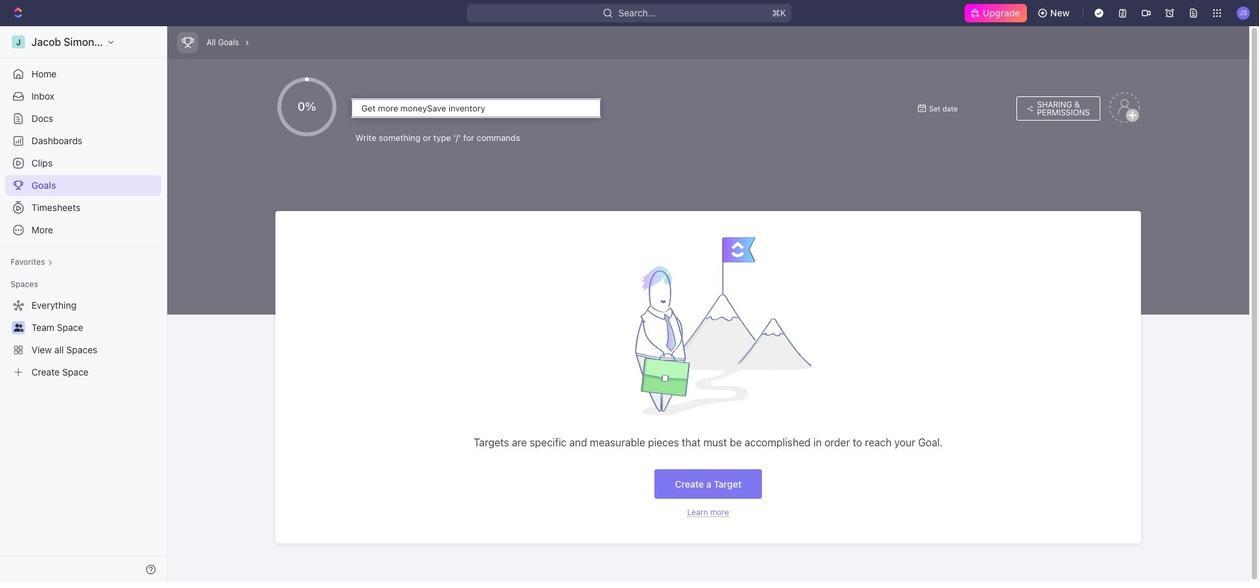 Task type: vqa. For each thing, say whether or not it's contained in the screenshot.
right business time image
no



Task type: describe. For each thing, give the bounding box(es) containing it.
jacob simon's workspace, , element
[[12, 35, 25, 49]]



Task type: locate. For each thing, give the bounding box(es) containing it.
user group image
[[13, 324, 23, 332]]

tree inside the sidebar navigation
[[5, 295, 161, 383]]

None text field
[[352, 99, 601, 117]]

sidebar navigation
[[0, 26, 170, 583]]

tree
[[5, 295, 161, 383]]



